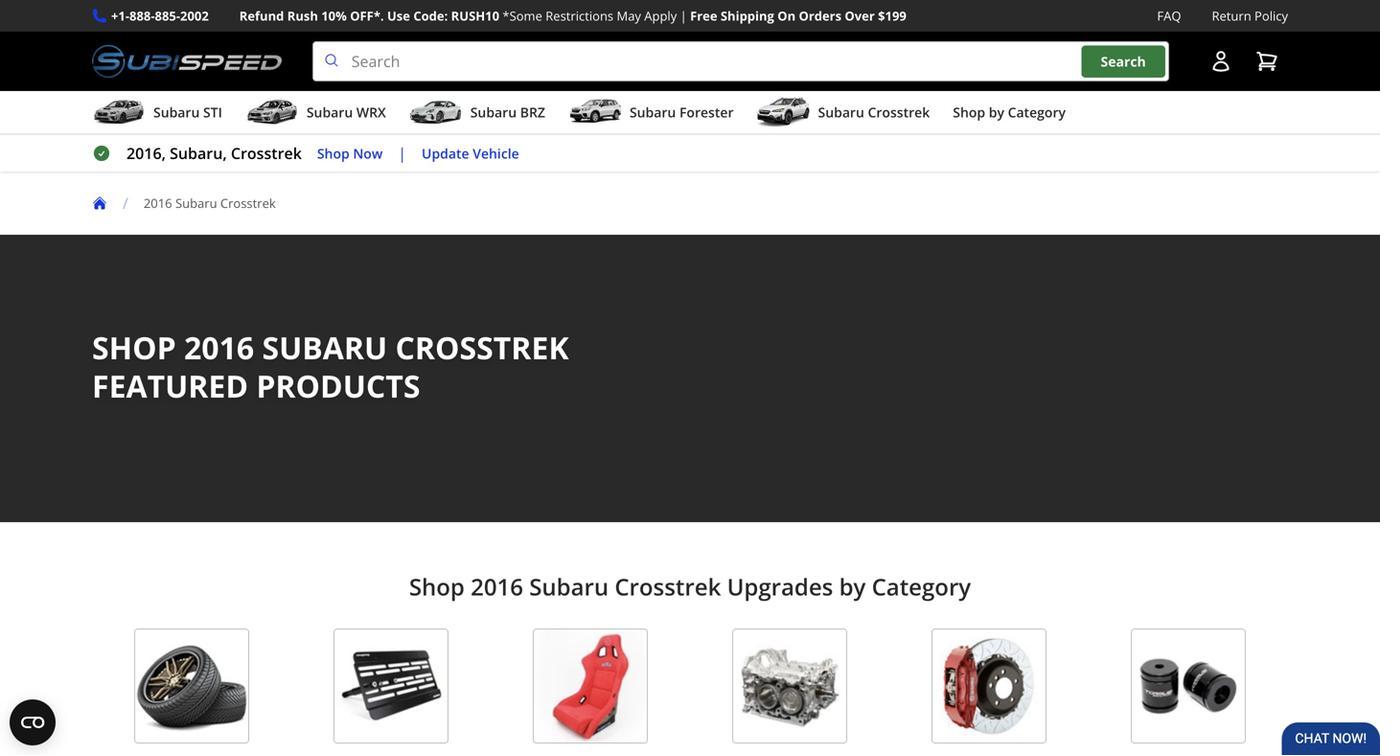 Task type: vqa. For each thing, say whether or not it's contained in the screenshot.
the 2002
yes



Task type: locate. For each thing, give the bounding box(es) containing it.
sti
[[203, 103, 222, 121]]

0 vertical spatial |
[[680, 7, 687, 24]]

products
[[256, 365, 420, 407]]

use
[[387, 7, 410, 24]]

888-
[[129, 7, 155, 24]]

2 horizontal spatial 2016
[[471, 571, 523, 602]]

0 vertical spatial category
[[1008, 103, 1066, 121]]

$199
[[878, 7, 907, 24]]

/
[[123, 193, 128, 213]]

1 horizontal spatial 2016
[[184, 327, 254, 369]]

0 vertical spatial shop
[[953, 103, 985, 121]]

2 vertical spatial 2016
[[471, 571, 523, 602]]

brz
[[520, 103, 545, 121]]

1 horizontal spatial |
[[680, 7, 687, 24]]

shop by category button
[[953, 95, 1066, 133]]

2016 subaru crosstrek
[[144, 195, 276, 212]]

shop for shop 2016 subaru crosstrek upgrades by category
[[409, 571, 465, 602]]

restrictions
[[546, 7, 614, 24]]

0 horizontal spatial 2016
[[144, 195, 172, 212]]

0 horizontal spatial by
[[839, 571, 866, 602]]

crosstrek
[[868, 103, 930, 121], [231, 143, 302, 164], [220, 195, 276, 212], [615, 571, 721, 602]]

0 vertical spatial 2016
[[144, 195, 172, 212]]

0 vertical spatial by
[[989, 103, 1004, 121]]

1 horizontal spatial category
[[1008, 103, 1066, 121]]

refund
[[239, 7, 284, 24]]

by
[[989, 103, 1004, 121], [839, 571, 866, 602]]

10%
[[321, 7, 347, 24]]

885-
[[155, 7, 180, 24]]

subaru for subaru wrx
[[307, 103, 353, 121]]

|
[[680, 7, 687, 24], [398, 143, 406, 164]]

| left free
[[680, 7, 687, 24]]

0 horizontal spatial category
[[872, 571, 971, 602]]

subaru sti
[[153, 103, 222, 121]]

now
[[353, 144, 383, 162]]

on
[[778, 7, 796, 24]]

policy
[[1255, 7, 1288, 24]]

a subaru brz thumbnail image image
[[409, 98, 463, 127]]

subispeed logo image
[[92, 41, 282, 82]]

subaru wrx button
[[245, 95, 386, 133]]

1 vertical spatial 2016
[[184, 327, 254, 369]]

0 horizontal spatial |
[[398, 143, 406, 164]]

subaru wrx
[[307, 103, 386, 121]]

1 horizontal spatial shop
[[409, 571, 465, 602]]

subaru for subaru sti
[[153, 103, 200, 121]]

update vehicle button
[[422, 143, 519, 164]]

faq
[[1157, 7, 1181, 24]]

2016 for shop
[[471, 571, 523, 602]]

shop for shop by category
[[953, 103, 985, 121]]

subaru brz
[[470, 103, 545, 121]]

rush10
[[451, 7, 499, 24]]

update
[[422, 144, 469, 162]]

shop
[[92, 327, 176, 369]]

2 vertical spatial shop
[[409, 571, 465, 602]]

search
[[1101, 52, 1146, 70]]

2 horizontal spatial shop
[[953, 103, 985, 121]]

2016
[[144, 195, 172, 212], [184, 327, 254, 369], [471, 571, 523, 602]]

*some
[[503, 7, 542, 24]]

subaru crosstrek button
[[757, 95, 930, 133]]

subaru
[[153, 103, 200, 121], [307, 103, 353, 121], [470, 103, 517, 121], [630, 103, 676, 121], [818, 103, 864, 121], [175, 195, 217, 212], [529, 571, 609, 602]]

wheels and tires image image
[[134, 629, 249, 744]]

1 horizontal spatial by
[[989, 103, 1004, 121]]

0 horizontal spatial shop
[[317, 144, 350, 162]]

shop now link
[[317, 143, 383, 164]]

exterior image image
[[334, 629, 449, 744]]

| right now
[[398, 143, 406, 164]]

subaru sti button
[[92, 95, 222, 133]]

2016,
[[127, 143, 166, 164]]

shop inside dropdown button
[[953, 103, 985, 121]]

2016 inside shop 2016 subaru crosstrek featured products
[[184, 327, 254, 369]]

1 vertical spatial shop
[[317, 144, 350, 162]]

shop
[[953, 103, 985, 121], [317, 144, 350, 162], [409, 571, 465, 602]]

update vehicle
[[422, 144, 519, 162]]

over
[[845, 7, 875, 24]]

a subaru sti thumbnail image image
[[92, 98, 146, 127]]

subaru for subaru forester
[[630, 103, 676, 121]]

return policy link
[[1212, 6, 1288, 26]]

category
[[1008, 103, 1066, 121], [872, 571, 971, 602]]

2002
[[180, 7, 209, 24]]

shop for shop now
[[317, 144, 350, 162]]

upgrades
[[727, 571, 833, 602]]

subaru,
[[170, 143, 227, 164]]

may
[[617, 7, 641, 24]]



Task type: describe. For each thing, give the bounding box(es) containing it.
subaru brz button
[[409, 95, 545, 133]]

subaru for subaru crosstrek
[[818, 103, 864, 121]]

1 vertical spatial by
[[839, 571, 866, 602]]

search input field
[[312, 41, 1169, 82]]

a subaru crosstrek thumbnail image image
[[757, 98, 810, 127]]

shop by category
[[953, 103, 1066, 121]]

subaru forester button
[[568, 95, 734, 133]]

a subaru forester thumbnail image image
[[568, 98, 622, 127]]

drivetrain image image
[[1131, 629, 1246, 744]]

shop 2016 subaru crosstrek upgrades by category
[[409, 571, 971, 602]]

faq link
[[1157, 6, 1181, 26]]

search button
[[1082, 45, 1165, 78]]

1 vertical spatial |
[[398, 143, 406, 164]]

subaru forester
[[630, 103, 734, 121]]

+1-888-885-2002 link
[[111, 6, 209, 26]]

return
[[1212, 7, 1251, 24]]

apply
[[644, 7, 677, 24]]

free
[[690, 7, 717, 24]]

off*.
[[350, 7, 384, 24]]

by inside "shop by category" dropdown button
[[989, 103, 1004, 121]]

forester
[[679, 103, 734, 121]]

2016 subaru crosstrek link
[[144, 195, 291, 212]]

crosstrek inside dropdown button
[[868, 103, 930, 121]]

crosstrek
[[395, 327, 569, 369]]

home image
[[92, 196, 107, 211]]

shop 2016 subaru crosstrek featured products
[[92, 327, 569, 407]]

engine image image
[[732, 629, 847, 744]]

interior image image
[[533, 629, 648, 744]]

return policy
[[1212, 7, 1288, 24]]

2016, subaru, crosstrek
[[127, 143, 302, 164]]

+1-
[[111, 7, 129, 24]]

code:
[[413, 7, 448, 24]]

a subaru wrx thumbnail image image
[[245, 98, 299, 127]]

shipping
[[721, 7, 774, 24]]

button image
[[1210, 50, 1233, 73]]

1 vertical spatial category
[[872, 571, 971, 602]]

shop now
[[317, 144, 383, 162]]

subaru
[[262, 327, 387, 369]]

brakes image image
[[932, 629, 1047, 744]]

rush
[[287, 7, 318, 24]]

open widget image
[[10, 700, 56, 746]]

subaru crosstrek
[[818, 103, 930, 121]]

+1-888-885-2002
[[111, 7, 209, 24]]

featured
[[92, 365, 248, 407]]

refund rush 10% off*. use code: rush10 *some restrictions may apply | free shipping on orders over $199
[[239, 7, 907, 24]]

wrx
[[356, 103, 386, 121]]

category inside dropdown button
[[1008, 103, 1066, 121]]

vehicle
[[473, 144, 519, 162]]

2016 for shop
[[184, 327, 254, 369]]

subaru for subaru brz
[[470, 103, 517, 121]]

orders
[[799, 7, 842, 24]]



